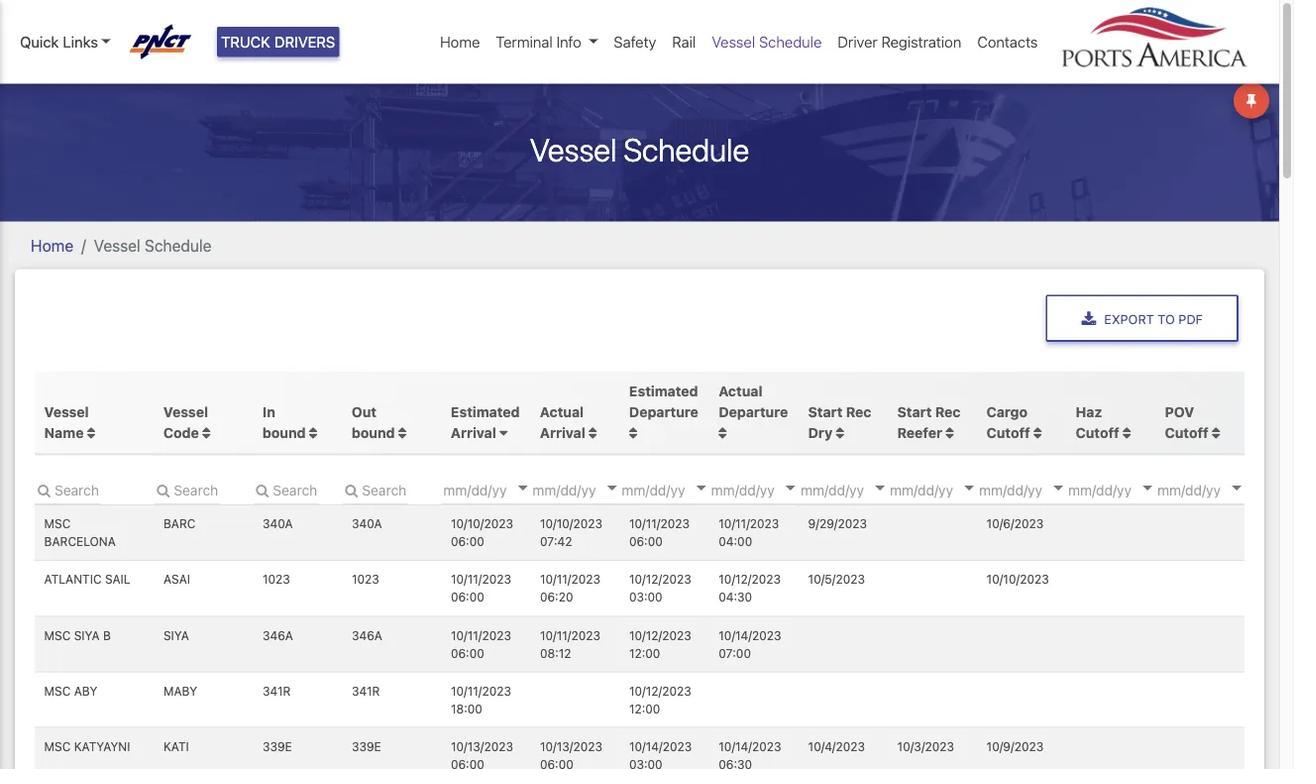 Task type: locate. For each thing, give the bounding box(es) containing it.
10/12/2023 for 346a
[[629, 628, 692, 642]]

4 mm/dd/yy field from the left
[[710, 475, 829, 505]]

06:00 up 10/12/2023 03:00
[[629, 535, 663, 549]]

10/12/2023
[[629, 573, 692, 587], [719, 573, 781, 587], [629, 628, 692, 642], [629, 684, 692, 698]]

06:00 down 10/10/2023 06:00
[[451, 591, 485, 604]]

actual right estimated departure
[[719, 383, 763, 400]]

339e
[[263, 740, 292, 754], [352, 740, 381, 754]]

estimated left actual arrival
[[451, 404, 520, 421]]

1 340a from the left
[[263, 517, 293, 531]]

2 open calendar image from the left
[[607, 486, 617, 491]]

341r
[[263, 684, 291, 698], [352, 684, 380, 698]]

bound inside the out bound
[[352, 425, 395, 441]]

mm/dd/yy field up 04:00
[[620, 475, 739, 505]]

bound down out
[[352, 425, 395, 441]]

arrival for estimated arrival
[[451, 425, 496, 441]]

1 open calendar image from the left
[[697, 486, 706, 491]]

12:00 for 10/11/2023 18:00
[[629, 702, 661, 716]]

open calendar image
[[697, 486, 706, 491], [786, 486, 796, 491], [876, 486, 886, 491], [965, 486, 975, 491], [1054, 486, 1064, 491], [1143, 486, 1153, 491]]

10/11/2023 06:00 up 10/12/2023 03:00
[[629, 517, 690, 549]]

0 horizontal spatial 10/13/2023
[[451, 740, 514, 754]]

mm/dd/yy field for first open calendar image from left
[[620, 475, 739, 505]]

1 341r from the left
[[263, 684, 291, 698]]

1 vertical spatial 12:00
[[629, 702, 661, 716]]

asai
[[164, 573, 190, 587]]

code
[[164, 425, 199, 441]]

start up dry
[[809, 404, 843, 421]]

2 10/13/2023 from the left
[[540, 740, 603, 754]]

1 horizontal spatial 10/10/2023
[[540, 517, 603, 531]]

0 horizontal spatial 341r
[[263, 684, 291, 698]]

1 arrival from the left
[[451, 425, 496, 441]]

mm/dd/yy field up the 9/29/2023
[[799, 475, 918, 505]]

1 horizontal spatial 1023
[[352, 573, 380, 587]]

pov cutoff
[[1166, 404, 1209, 441]]

arrival left actual arrival
[[451, 425, 496, 441]]

1 vertical spatial actual
[[540, 404, 584, 421]]

msc up barcelona in the left bottom of the page
[[44, 517, 71, 531]]

10/11/2023 up 10/12/2023 03:00
[[629, 517, 690, 531]]

1 vertical spatial home link
[[31, 236, 74, 255]]

0 horizontal spatial bound
[[263, 425, 306, 441]]

1 horizontal spatial arrival
[[540, 425, 586, 441]]

2 arrival from the left
[[540, 425, 586, 441]]

9 mm/dd/yy field from the left
[[1156, 475, 1275, 505]]

2 340a from the left
[[352, 517, 382, 531]]

1 vertical spatial home
[[31, 236, 74, 255]]

dry
[[809, 425, 833, 441]]

msc inside msc barcelona
[[44, 517, 71, 531]]

1 horizontal spatial rec
[[936, 404, 961, 421]]

export
[[1105, 311, 1155, 326]]

msc for msc aby
[[44, 684, 71, 698]]

10/11/2023 06:00 down 10/10/2023 06:00
[[451, 573, 512, 604]]

0 horizontal spatial actual
[[540, 404, 584, 421]]

2 horizontal spatial schedule
[[759, 33, 822, 51]]

1 horizontal spatial 340a
[[352, 517, 382, 531]]

mm/dd/yy field for third open calendar icon
[[1156, 475, 1275, 505]]

estimated for arrival
[[451, 404, 520, 421]]

1 horizontal spatial estimated
[[629, 383, 699, 400]]

06:00 inside 10/10/2023 06:00
[[451, 535, 485, 549]]

1 vertical spatial schedule
[[624, 130, 750, 168]]

2 10/12/2023 12:00 from the top
[[629, 684, 692, 716]]

mm/dd/yy field up 10/6/2023
[[978, 475, 1097, 505]]

10/14/2023
[[719, 628, 782, 642], [629, 740, 692, 754], [719, 740, 782, 754]]

10/12/2023 12:00
[[629, 628, 692, 660], [629, 684, 692, 716]]

msc for msc barcelona
[[44, 517, 71, 531]]

10/4/2023
[[809, 740, 866, 754]]

departure left start rec dry
[[719, 404, 788, 421]]

pdf
[[1179, 311, 1204, 326]]

mm/dd/yy field down 'haz cutoff'
[[1067, 475, 1186, 505]]

10/10/2023
[[451, 517, 514, 531], [540, 517, 603, 531], [987, 573, 1050, 587]]

home link
[[432, 23, 488, 61], [31, 236, 74, 255]]

cutoff
[[987, 425, 1031, 441], [1076, 425, 1120, 441], [1166, 425, 1209, 441]]

1 1023 from the left
[[263, 573, 290, 587]]

10/11/2023 06:00 up the 10/11/2023 18:00
[[451, 628, 512, 660]]

0 horizontal spatial cutoff
[[987, 425, 1031, 441]]

10/11/2023 up the 10/11/2023 18:00
[[451, 628, 512, 642]]

10/13/2023 down 18:00 at the left
[[451, 740, 514, 754]]

1 horizontal spatial start
[[898, 404, 932, 421]]

10/11/2023 04:00
[[719, 517, 780, 549]]

reefer
[[898, 425, 943, 441]]

rec up reefer
[[936, 404, 961, 421]]

0 horizontal spatial departure
[[629, 404, 699, 421]]

actual for actual arrival
[[540, 404, 584, 421]]

quick links link
[[20, 31, 111, 53]]

1 horizontal spatial home link
[[432, 23, 488, 61]]

cutoff for cargo
[[987, 425, 1031, 441]]

10/11/2023 06:00
[[629, 517, 690, 549], [451, 573, 512, 604], [451, 628, 512, 660]]

1 horizontal spatial home
[[440, 33, 480, 51]]

0 horizontal spatial rec
[[847, 404, 872, 421]]

estimated arrival
[[451, 404, 520, 441]]

1 vertical spatial vessel schedule
[[530, 130, 750, 168]]

1 start from the left
[[809, 404, 843, 421]]

safety
[[614, 33, 657, 51]]

msc left aby
[[44, 684, 71, 698]]

1 mm/dd/yy field from the left
[[442, 475, 560, 505]]

mm/dd/yy field
[[442, 475, 560, 505], [531, 475, 650, 505], [620, 475, 739, 505], [710, 475, 829, 505], [799, 475, 918, 505], [888, 475, 1007, 505], [978, 475, 1097, 505], [1067, 475, 1186, 505], [1156, 475, 1275, 505]]

5 mm/dd/yy field from the left
[[799, 475, 918, 505]]

rec for start rec reefer
[[936, 404, 961, 421]]

bound
[[263, 425, 306, 441], [352, 425, 395, 441]]

5 open calendar image from the left
[[1054, 486, 1064, 491]]

2 horizontal spatial cutoff
[[1166, 425, 1209, 441]]

arrival inside estimated arrival
[[451, 425, 496, 441]]

1 horizontal spatial 341r
[[352, 684, 380, 698]]

6 mm/dd/yy field from the left
[[888, 475, 1007, 505]]

pov
[[1166, 404, 1195, 421]]

3 open calendar image from the left
[[1233, 486, 1243, 491]]

10/12/2023 03:00
[[629, 573, 692, 604]]

msc left the b
[[44, 628, 71, 642]]

estimated left actual departure
[[629, 383, 699, 400]]

vessel
[[712, 33, 756, 51], [530, 130, 617, 168], [94, 236, 141, 255], [44, 404, 89, 421], [164, 404, 208, 421]]

msc left katyayni
[[44, 740, 71, 754]]

1 horizontal spatial actual
[[719, 383, 763, 400]]

mm/dd/yy field up 10/10/2023 07:42
[[531, 475, 650, 505]]

06:00 up the 10/11/2023 18:00
[[451, 646, 485, 660]]

2 open calendar image from the left
[[786, 486, 796, 491]]

rec
[[847, 404, 872, 421], [936, 404, 961, 421]]

actual inside actual departure
[[719, 383, 763, 400]]

terminal info link
[[488, 23, 606, 61]]

rec inside start rec reefer
[[936, 404, 961, 421]]

10/10/2023 down 10/6/2023
[[987, 573, 1050, 587]]

10/10/2023 for 06:00
[[451, 517, 514, 531]]

haz cutoff
[[1076, 404, 1120, 441]]

cutoff down pov
[[1166, 425, 1209, 441]]

actual right estimated arrival at bottom
[[540, 404, 584, 421]]

actual inside actual arrival
[[540, 404, 584, 421]]

2 departure from the left
[[719, 404, 788, 421]]

estimated inside estimated departure
[[629, 383, 699, 400]]

10/10/2023 06:00
[[451, 517, 514, 549]]

terminal info
[[496, 33, 582, 51]]

info
[[557, 33, 582, 51]]

3 mm/dd/yy field from the left
[[620, 475, 739, 505]]

06:20
[[540, 591, 574, 604]]

None field
[[35, 475, 100, 505], [154, 475, 219, 505], [253, 475, 319, 505], [342, 475, 408, 505], [35, 475, 100, 505], [154, 475, 219, 505], [253, 475, 319, 505], [342, 475, 408, 505]]

1 12:00 from the top
[[629, 646, 661, 660]]

3 open calendar image from the left
[[876, 486, 886, 491]]

0 vertical spatial 10/12/2023 12:00
[[629, 628, 692, 660]]

atlantic sail
[[44, 573, 131, 587]]

driver registration
[[838, 33, 962, 51]]

vessel code
[[164, 404, 208, 441]]

0 horizontal spatial siya
[[74, 628, 100, 642]]

departure left actual departure
[[629, 404, 699, 421]]

0 vertical spatial schedule
[[759, 33, 822, 51]]

2 vertical spatial 10/11/2023 06:00
[[451, 628, 512, 660]]

3 msc from the top
[[44, 684, 71, 698]]

rec for start rec dry
[[847, 404, 872, 421]]

2 siya from the left
[[164, 628, 189, 642]]

0 vertical spatial vessel schedule
[[712, 33, 822, 51]]

2 horizontal spatial 10/10/2023
[[987, 573, 1050, 587]]

departure for estimated
[[629, 404, 699, 421]]

1 cutoff from the left
[[987, 425, 1031, 441]]

0 horizontal spatial 10/10/2023
[[451, 517, 514, 531]]

1 horizontal spatial bound
[[352, 425, 395, 441]]

mm/dd/yy field down pov cutoff
[[1156, 475, 1275, 505]]

1 horizontal spatial 10/13/2023
[[540, 740, 603, 754]]

arrival right estimated arrival at bottom
[[540, 425, 586, 441]]

3 cutoff from the left
[[1166, 425, 1209, 441]]

haz
[[1076, 404, 1103, 421]]

home
[[440, 33, 480, 51], [31, 236, 74, 255]]

1 msc from the top
[[44, 517, 71, 531]]

10/12/2023 04:30
[[719, 573, 781, 604]]

08:12
[[540, 646, 572, 660]]

mm/dd/yy field up 10/11/2023 04:00
[[710, 475, 829, 505]]

start inside start rec reefer
[[898, 404, 932, 421]]

departure
[[629, 404, 699, 421], [719, 404, 788, 421]]

msc barcelona
[[44, 517, 116, 549]]

actual arrival
[[540, 404, 586, 441]]

2 msc from the top
[[44, 628, 71, 642]]

arrival
[[451, 425, 496, 441], [540, 425, 586, 441]]

barcelona
[[44, 535, 116, 549]]

10/14/2023 07:00
[[719, 628, 782, 660]]

06:00
[[451, 535, 485, 549], [629, 535, 663, 549], [451, 591, 485, 604], [451, 646, 485, 660]]

10/5/2023
[[809, 573, 866, 587]]

10/11/2023 08:12
[[540, 628, 601, 660]]

out
[[352, 404, 377, 421]]

10/13/2023 down 08:12
[[540, 740, 603, 754]]

mm/dd/yy field up 10/10/2023 06:00
[[442, 475, 560, 505]]

1 bound from the left
[[263, 425, 306, 441]]

2 cutoff from the left
[[1076, 425, 1120, 441]]

cutoff for pov
[[1166, 425, 1209, 441]]

2 339e from the left
[[352, 740, 381, 754]]

open calendar image
[[518, 486, 528, 491], [607, 486, 617, 491], [1233, 486, 1243, 491]]

start for reefer
[[898, 404, 932, 421]]

0 horizontal spatial 1023
[[263, 573, 290, 587]]

0 horizontal spatial schedule
[[145, 236, 212, 255]]

1 10/13/2023 from the left
[[451, 740, 514, 754]]

1 vertical spatial 10/12/2023 12:00
[[629, 684, 692, 716]]

1 horizontal spatial open calendar image
[[607, 486, 617, 491]]

10/12/2023 12:00 for 10/11/2023 18:00
[[629, 684, 692, 716]]

2 rec from the left
[[936, 404, 961, 421]]

0 horizontal spatial open calendar image
[[518, 486, 528, 491]]

truck drivers link
[[217, 27, 339, 57]]

rail link
[[665, 23, 704, 61]]

0 vertical spatial estimated
[[629, 383, 699, 400]]

1 horizontal spatial departure
[[719, 404, 788, 421]]

schedule
[[759, 33, 822, 51], [624, 130, 750, 168], [145, 236, 212, 255]]

7 mm/dd/yy field from the left
[[978, 475, 1097, 505]]

msc
[[44, 517, 71, 531], [44, 628, 71, 642], [44, 684, 71, 698], [44, 740, 71, 754]]

10/6/2023
[[987, 517, 1044, 531]]

0 horizontal spatial start
[[809, 404, 843, 421]]

arrival for actual arrival
[[540, 425, 586, 441]]

06:00 for 10/10/2023 07:42
[[451, 535, 485, 549]]

cutoff down cargo
[[987, 425, 1031, 441]]

export to pdf link
[[1046, 295, 1239, 342]]

4 msc from the top
[[44, 740, 71, 754]]

2 bound from the left
[[352, 425, 395, 441]]

1 10/12/2023 12:00 from the top
[[629, 628, 692, 660]]

8 mm/dd/yy field from the left
[[1067, 475, 1186, 505]]

cargo
[[987, 404, 1028, 421]]

drivers
[[274, 33, 335, 51]]

rec inside start rec dry
[[847, 404, 872, 421]]

msc aby
[[44, 684, 97, 698]]

0 vertical spatial 12:00
[[629, 646, 661, 660]]

mm/dd/yy field for fourth open calendar image from the right
[[799, 475, 918, 505]]

2 mm/dd/yy field from the left
[[531, 475, 650, 505]]

siya down asai
[[164, 628, 189, 642]]

1 horizontal spatial 346a
[[352, 628, 383, 642]]

1 rec from the left
[[847, 404, 872, 421]]

1 horizontal spatial 339e
[[352, 740, 381, 754]]

340a
[[263, 517, 293, 531], [352, 517, 382, 531]]

0 horizontal spatial 346a
[[263, 628, 293, 642]]

start inside start rec dry
[[809, 404, 843, 421]]

bound inside in bound
[[263, 425, 306, 441]]

2 start from the left
[[898, 404, 932, 421]]

0 horizontal spatial 340a
[[263, 517, 293, 531]]

mm/dd/yy field down reefer
[[888, 475, 1007, 505]]

bound down in
[[263, 425, 306, 441]]

0 horizontal spatial 339e
[[263, 740, 292, 754]]

rec left start rec reefer
[[847, 404, 872, 421]]

03:00
[[629, 591, 663, 604]]

10/13/2023
[[451, 740, 514, 754], [540, 740, 603, 754]]

1 vertical spatial 10/11/2023 06:00
[[451, 573, 512, 604]]

actual
[[719, 383, 763, 400], [540, 404, 584, 421]]

10/10/2023 up 07:42
[[540, 517, 603, 531]]

1 departure from the left
[[629, 404, 699, 421]]

mm/dd/yy field for 5th open calendar image from right
[[710, 475, 829, 505]]

10/10/2023 left 10/10/2023 07:42
[[451, 517, 514, 531]]

siya left the b
[[74, 628, 100, 642]]

2 horizontal spatial open calendar image
[[1233, 486, 1243, 491]]

estimated
[[629, 383, 699, 400], [451, 404, 520, 421]]

siya
[[74, 628, 100, 642], [164, 628, 189, 642]]

bound for out
[[352, 425, 395, 441]]

truck drivers
[[221, 33, 335, 51]]

1 horizontal spatial siya
[[164, 628, 189, 642]]

start up reefer
[[898, 404, 932, 421]]

0 horizontal spatial estimated
[[451, 404, 520, 421]]

0 vertical spatial home
[[440, 33, 480, 51]]

cutoff down 'haz'
[[1076, 425, 1120, 441]]

1 346a from the left
[[263, 628, 293, 642]]

1 horizontal spatial cutoff
[[1076, 425, 1120, 441]]

10/11/2023 up 08:12
[[540, 628, 601, 642]]

1 vertical spatial estimated
[[451, 404, 520, 421]]

0 vertical spatial actual
[[719, 383, 763, 400]]

0 horizontal spatial home
[[31, 236, 74, 255]]

2 12:00 from the top
[[629, 702, 661, 716]]

cargo cutoff
[[987, 404, 1031, 441]]

06:00 left 07:42
[[451, 535, 485, 549]]

0 horizontal spatial arrival
[[451, 425, 496, 441]]

1 open calendar image from the left
[[518, 486, 528, 491]]

msc for msc siya b
[[44, 628, 71, 642]]



Task type: vqa. For each thing, say whether or not it's contained in the screenshot.
for in 'Our goal is to help you handle unpredictable or changing requirements from your customers, save you money and/or time, and give you the choice whether or not the "FLEX Services" program can help solve these issues for you. It is a completely voluntary program.'
no



Task type: describe. For each thing, give the bounding box(es) containing it.
10/12/2023 for 1023
[[629, 573, 692, 587]]

name
[[44, 425, 84, 441]]

10/12/2023 12:00 for 10/11/2023 06:00
[[629, 628, 692, 660]]

mm/dd/yy field for third open calendar image from right
[[888, 475, 1007, 505]]

start for dry
[[809, 404, 843, 421]]

vessel schedule link
[[704, 23, 830, 61]]

10/10/2023 for 07:42
[[540, 517, 603, 531]]

2 341r from the left
[[352, 684, 380, 698]]

safety link
[[606, 23, 665, 61]]

vessel name
[[44, 404, 89, 441]]

4 open calendar image from the left
[[965, 486, 975, 491]]

0 horizontal spatial home link
[[31, 236, 74, 255]]

mm/dd/yy field for 6th open calendar image from the left
[[1067, 475, 1186, 505]]

2 vertical spatial vessel schedule
[[94, 236, 212, 255]]

sail
[[105, 573, 131, 587]]

06:00 for 10/11/2023 08:12
[[451, 646, 485, 660]]

links
[[63, 33, 98, 51]]

msc siya b
[[44, 628, 111, 642]]

out bound
[[352, 404, 399, 441]]

b
[[103, 628, 111, 642]]

04:30
[[719, 591, 753, 604]]

2 vertical spatial schedule
[[145, 236, 212, 255]]

6 open calendar image from the left
[[1143, 486, 1153, 491]]

atlantic
[[44, 573, 102, 587]]

10/3/2023
[[898, 740, 955, 754]]

10/11/2023 up 04:00
[[719, 517, 780, 531]]

1 siya from the left
[[74, 628, 100, 642]]

export to pdf
[[1105, 311, 1204, 326]]

msc for msc katyayni
[[44, 740, 71, 754]]

start rec reefer
[[898, 404, 961, 441]]

actual for actual departure
[[719, 383, 763, 400]]

10/10/2023 07:42
[[540, 517, 603, 549]]

10/12/2023 for 341r
[[629, 684, 692, 698]]

10/11/2023 up "06:20"
[[540, 573, 601, 587]]

msc katyayni
[[44, 740, 130, 754]]

mm/dd/yy field for 1st open calendar icon from the left
[[442, 475, 560, 505]]

rail
[[673, 33, 696, 51]]

0 vertical spatial home link
[[432, 23, 488, 61]]

in bound
[[263, 404, 309, 441]]

quick
[[20, 33, 59, 51]]

truck
[[221, 33, 271, 51]]

driver
[[838, 33, 878, 51]]

start rec dry
[[809, 404, 872, 441]]

mm/dd/yy field for 2nd open calendar icon from right
[[531, 475, 650, 505]]

kati
[[164, 740, 189, 754]]

in
[[263, 404, 275, 421]]

1 horizontal spatial schedule
[[624, 130, 750, 168]]

terminal
[[496, 33, 553, 51]]

driver registration link
[[830, 23, 970, 61]]

contacts
[[978, 33, 1039, 51]]

10/9/2023
[[987, 740, 1044, 754]]

07:42
[[540, 535, 573, 549]]

18:00
[[451, 702, 483, 716]]

2 1023 from the left
[[352, 573, 380, 587]]

bound for in
[[263, 425, 306, 441]]

quick links
[[20, 33, 98, 51]]

contacts link
[[970, 23, 1046, 61]]

10/11/2023 06:00 for 10/11/2023 06:20
[[451, 573, 512, 604]]

aby
[[74, 684, 97, 698]]

9/29/2023
[[809, 517, 868, 531]]

07:00
[[719, 646, 752, 660]]

estimated for departure
[[629, 383, 699, 400]]

mm/dd/yy field for 5th open calendar image from left
[[978, 475, 1097, 505]]

2 346a from the left
[[352, 628, 383, 642]]

04:00
[[719, 535, 753, 549]]

download image
[[1082, 311, 1097, 327]]

to
[[1158, 311, 1176, 326]]

0 vertical spatial 10/11/2023 06:00
[[629, 517, 690, 549]]

departure for actual
[[719, 404, 788, 421]]

estimated departure
[[629, 383, 699, 421]]

cutoff for haz
[[1076, 425, 1120, 441]]

10/11/2023 down 10/10/2023 06:00
[[451, 573, 512, 587]]

1 339e from the left
[[263, 740, 292, 754]]

06:00 for 10/11/2023 06:20
[[451, 591, 485, 604]]

barc
[[164, 517, 196, 531]]

12:00 for 10/11/2023 06:00
[[629, 646, 661, 660]]

katyayni
[[74, 740, 130, 754]]

10/11/2023 18:00
[[451, 684, 512, 716]]

maby
[[164, 684, 197, 698]]

10/11/2023 06:00 for 10/11/2023 08:12
[[451, 628, 512, 660]]

actual departure
[[719, 383, 788, 421]]

10/11/2023 up 18:00 at the left
[[451, 684, 512, 698]]

10/11/2023 06:20
[[540, 573, 601, 604]]

registration
[[882, 33, 962, 51]]



